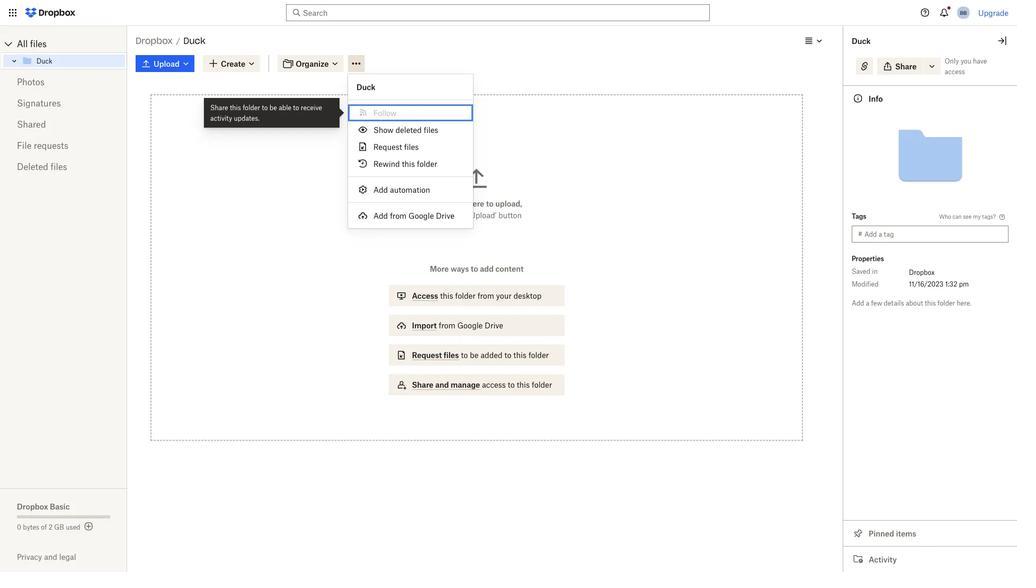Task type: describe. For each thing, give the bounding box(es) containing it.
drive for add from google drive
[[436, 211, 455, 220]]

gb
[[54, 523, 64, 531]]

tags
[[852, 212, 867, 220]]

#
[[859, 230, 863, 238]]

drop
[[432, 199, 449, 208]]

can
[[953, 213, 962, 220]]

only
[[945, 57, 959, 65]]

rewind this folder menu item
[[348, 155, 473, 172]]

to inside drop files here to upload, or use the 'upload' button
[[486, 199, 494, 208]]

deleted
[[17, 162, 48, 172]]

shared
[[17, 119, 46, 130]]

deleted
[[396, 125, 422, 134]]

used
[[66, 523, 80, 531]]

add
[[480, 264, 494, 274]]

more ways to add content
[[430, 264, 524, 274]]

properties
[[852, 255, 885, 263]]

my
[[974, 213, 981, 220]]

only you have access
[[945, 57, 988, 76]]

request files menu item
[[348, 138, 473, 155]]

details
[[884, 299, 905, 307]]

files for all files
[[30, 39, 47, 49]]

share button
[[878, 58, 924, 75]]

drop files here to upload, or use the 'upload' button
[[432, 199, 523, 220]]

who
[[940, 213, 952, 220]]

be
[[470, 351, 479, 360]]

the
[[455, 211, 467, 220]]

get more space image
[[82, 521, 95, 533]]

added
[[481, 351, 503, 360]]

duck link
[[22, 55, 125, 67]]

1 horizontal spatial dropbox link
[[910, 267, 935, 278]]

photos link
[[17, 72, 110, 93]]

share and manage access to this folder
[[412, 381, 552, 390]]

import from google drive
[[412, 321, 504, 330]]

show deleted files menu item
[[348, 121, 473, 138]]

from for import from google drive
[[439, 321, 456, 330]]

this right about
[[925, 299, 937, 307]]

this inside menu item
[[402, 159, 415, 168]]

add a few details about this folder here.
[[852, 299, 972, 307]]

/
[[176, 36, 180, 45]]

more ways to add content element
[[387, 263, 567, 406]]

add for add a few details about this folder here.
[[852, 299, 865, 307]]

0
[[17, 523, 21, 531]]

to left add
[[471, 264, 478, 274]]

file
[[17, 140, 32, 151]]

in
[[873, 267, 878, 275]]

google for import from google drive
[[458, 321, 483, 330]]

or
[[432, 211, 439, 220]]

file requests
[[17, 140, 68, 151]]

here
[[468, 199, 485, 208]]

pm
[[960, 280, 970, 288]]

all files link
[[17, 36, 127, 52]]

add from google drive menu item
[[348, 207, 473, 224]]

your
[[496, 292, 512, 301]]

upgrade link
[[979, 8, 1009, 17]]

tags?
[[983, 213, 996, 220]]

have
[[974, 57, 988, 65]]

few
[[872, 299, 883, 307]]

about
[[906, 299, 924, 307]]

duck inside duck link
[[37, 57, 52, 65]]

bytes
[[23, 523, 39, 531]]

see
[[964, 213, 972, 220]]

folder inside menu item
[[417, 159, 437, 168]]

saved in
[[852, 267, 878, 275]]

share for share
[[896, 62, 917, 71]]

2
[[49, 523, 53, 531]]

a
[[866, 299, 870, 307]]

files for request files
[[404, 142, 419, 151]]

basic
[[50, 502, 70, 511]]

automation
[[390, 185, 430, 194]]

ways
[[451, 264, 469, 274]]

global header element
[[0, 0, 1018, 26]]

rewind
[[374, 159, 400, 168]]

'upload'
[[469, 211, 497, 220]]

show deleted files
[[374, 125, 439, 134]]

all files tree
[[2, 36, 127, 69]]

1:32
[[946, 280, 958, 288]]

11/16/2023 1:32 pm
[[910, 280, 970, 288]]



Task type: locate. For each thing, give the bounding box(es) containing it.
google for add from google drive
[[409, 211, 434, 220]]

files up the
[[451, 199, 467, 208]]

0 horizontal spatial request
[[374, 142, 402, 151]]

1 vertical spatial request
[[412, 351, 442, 360]]

0 vertical spatial and
[[436, 381, 449, 390]]

access inside only you have access
[[945, 68, 966, 76]]

and left manage
[[436, 381, 449, 390]]

files right the deleted
[[424, 125, 439, 134]]

files inside more ways to add content element
[[444, 351, 459, 360]]

1 vertical spatial share
[[412, 381, 434, 390]]

0 vertical spatial request
[[374, 142, 402, 151]]

from right import on the left
[[439, 321, 456, 330]]

files left be
[[444, 351, 459, 360]]

dropbox up the bytes
[[17, 502, 48, 511]]

privacy
[[17, 553, 42, 562]]

files
[[30, 39, 47, 49], [424, 125, 439, 134], [404, 142, 419, 151], [51, 162, 67, 172], [451, 199, 467, 208], [444, 351, 459, 360]]

add left a
[[852, 299, 865, 307]]

who can see my tags?
[[940, 213, 996, 220]]

manage
[[451, 381, 480, 390]]

share for share and manage access to this folder
[[412, 381, 434, 390]]

follow menu item
[[348, 104, 473, 121]]

add for add automation
[[374, 185, 388, 194]]

0 horizontal spatial dropbox link
[[136, 34, 173, 48]]

request files to be added to this folder
[[412, 351, 549, 360]]

drive down the drop
[[436, 211, 455, 220]]

share inside 'button'
[[896, 62, 917, 71]]

access for manage
[[482, 381, 506, 390]]

files down show deleted files menu item
[[404, 142, 419, 151]]

drive inside add from google drive menu item
[[436, 211, 455, 220]]

all files
[[17, 39, 47, 49]]

and for share
[[436, 381, 449, 390]]

0 vertical spatial add
[[374, 185, 388, 194]]

1 horizontal spatial google
[[458, 321, 483, 330]]

1 horizontal spatial and
[[436, 381, 449, 390]]

request down import on the left
[[412, 351, 442, 360]]

0 horizontal spatial share
[[412, 381, 434, 390]]

close details pane image
[[996, 34, 1009, 47]]

request inside more ways to add content element
[[412, 351, 442, 360]]

0 vertical spatial share
[[896, 62, 917, 71]]

you
[[961, 57, 972, 65]]

and left legal
[[44, 553, 57, 562]]

to
[[486, 199, 494, 208], [471, 264, 478, 274], [461, 351, 468, 360], [505, 351, 512, 360], [508, 381, 515, 390]]

this right added
[[514, 351, 527, 360]]

0 horizontal spatial drive
[[436, 211, 455, 220]]

1 horizontal spatial dropbox
[[136, 35, 173, 46]]

google up be
[[458, 321, 483, 330]]

legal
[[59, 553, 76, 562]]

1 vertical spatial drive
[[485, 321, 504, 330]]

this down the request files menu item
[[402, 159, 415, 168]]

1 horizontal spatial share
[[896, 62, 917, 71]]

share
[[896, 62, 917, 71], [412, 381, 434, 390]]

files for deleted files
[[51, 162, 67, 172]]

2 vertical spatial dropbox
[[17, 502, 48, 511]]

0 vertical spatial drive
[[436, 211, 455, 220]]

1 vertical spatial add
[[374, 211, 388, 220]]

dropbox link up 11/16/2023
[[910, 267, 935, 278]]

11/16/2023
[[910, 280, 944, 288]]

1 vertical spatial from
[[478, 292, 494, 301]]

upload,
[[496, 199, 523, 208]]

drive for import from google drive
[[485, 321, 504, 330]]

request for request files
[[374, 142, 402, 151]]

files inside tree
[[30, 39, 47, 49]]

1 vertical spatial access
[[482, 381, 506, 390]]

0 horizontal spatial from
[[390, 211, 407, 220]]

access down only
[[945, 68, 966, 76]]

info
[[869, 94, 883, 103]]

requests
[[34, 140, 68, 151]]

2 horizontal spatial dropbox
[[910, 268, 935, 276]]

drive
[[436, 211, 455, 220], [485, 321, 504, 330]]

dropbox for dropbox
[[910, 268, 935, 276]]

files down file requests link
[[51, 162, 67, 172]]

2 vertical spatial add
[[852, 299, 865, 307]]

from
[[390, 211, 407, 220], [478, 292, 494, 301], [439, 321, 456, 330]]

dropbox up 11/16/2023
[[910, 268, 935, 276]]

2 vertical spatial from
[[439, 321, 456, 330]]

1 vertical spatial google
[[458, 321, 483, 330]]

add inside 'menu item'
[[374, 185, 388, 194]]

google inside more ways to add content element
[[458, 321, 483, 330]]

deleted files
[[17, 162, 67, 172]]

share inside more ways to add content element
[[412, 381, 434, 390]]

from left your
[[478, 292, 494, 301]]

files for drop files here to upload, or use the 'upload' button
[[451, 199, 467, 208]]

modified
[[852, 280, 879, 288]]

files for request files to be added to this folder
[[444, 351, 459, 360]]

google inside menu item
[[409, 211, 434, 220]]

1 vertical spatial dropbox link
[[910, 267, 935, 278]]

dropbox / duck
[[136, 35, 206, 46]]

dropbox logo - go to the homepage image
[[21, 4, 79, 21]]

files inside drop files here to upload, or use the 'upload' button
[[451, 199, 467, 208]]

access this folder from your desktop
[[412, 292, 542, 301]]

1 horizontal spatial drive
[[485, 321, 504, 330]]

request files
[[374, 142, 419, 151]]

files right the all
[[30, 39, 47, 49]]

from down add automation on the left of page
[[390, 211, 407, 220]]

add automation menu item
[[348, 181, 473, 198]]

0 horizontal spatial access
[[482, 381, 506, 390]]

show
[[374, 125, 394, 134]]

request up the rewind
[[374, 142, 402, 151]]

follow
[[374, 108, 397, 117]]

from for add from google drive
[[390, 211, 407, 220]]

rewind this folder
[[374, 159, 437, 168]]

this right access
[[440, 292, 453, 301]]

0 horizontal spatial and
[[44, 553, 57, 562]]

from inside add from google drive menu item
[[390, 211, 407, 220]]

2 horizontal spatial from
[[478, 292, 494, 301]]

0 horizontal spatial google
[[409, 211, 434, 220]]

of
[[41, 523, 47, 531]]

request inside menu item
[[374, 142, 402, 151]]

info button
[[844, 85, 1018, 111]]

this down request files to be added to this folder
[[517, 381, 530, 390]]

photos
[[17, 77, 44, 87]]

more
[[430, 264, 449, 274]]

file requests link
[[17, 135, 110, 156]]

access inside more ways to add content element
[[482, 381, 506, 390]]

drive inside more ways to add content element
[[485, 321, 504, 330]]

drive up added
[[485, 321, 504, 330]]

0 vertical spatial access
[[945, 68, 966, 76]]

use
[[441, 211, 453, 220]]

1 vertical spatial and
[[44, 553, 57, 562]]

privacy and legal
[[17, 553, 76, 562]]

add for add from google drive
[[374, 211, 388, 220]]

google down the drop
[[409, 211, 434, 220]]

1 vertical spatial dropbox
[[910, 268, 935, 276]]

share up info dropdown button
[[896, 62, 917, 71]]

and
[[436, 381, 449, 390], [44, 553, 57, 562]]

dropbox basic
[[17, 502, 70, 511]]

dropbox left /
[[136, 35, 173, 46]]

add automation
[[374, 185, 430, 194]]

saved
[[852, 267, 871, 275]]

here.
[[957, 299, 972, 307]]

add from google drive
[[374, 211, 455, 220]]

to right the "here"
[[486, 199, 494, 208]]

dropbox
[[136, 35, 173, 46], [910, 268, 935, 276], [17, 502, 48, 511]]

share left manage
[[412, 381, 434, 390]]

shared link
[[17, 114, 110, 135]]

desktop
[[514, 292, 542, 301]]

this
[[402, 159, 415, 168], [440, 292, 453, 301], [925, 299, 937, 307], [514, 351, 527, 360], [517, 381, 530, 390]]

0 vertical spatial from
[[390, 211, 407, 220]]

dropbox for dropbox basic
[[17, 502, 48, 511]]

and inside more ways to add content element
[[436, 381, 449, 390]]

signatures
[[17, 98, 61, 108]]

dropbox for dropbox / duck
[[136, 35, 173, 46]]

to right added
[[505, 351, 512, 360]]

access right manage
[[482, 381, 506, 390]]

1 horizontal spatial access
[[945, 68, 966, 76]]

0 vertical spatial dropbox
[[136, 35, 173, 46]]

to left be
[[461, 351, 468, 360]]

to down request files to be added to this folder
[[508, 381, 515, 390]]

who can see my tags? image
[[999, 213, 1007, 222]]

1 horizontal spatial request
[[412, 351, 442, 360]]

add inside menu item
[[374, 211, 388, 220]]

button
[[499, 211, 522, 220]]

0 vertical spatial dropbox link
[[136, 34, 173, 48]]

deleted files link
[[17, 156, 110, 178]]

google
[[409, 211, 434, 220], [458, 321, 483, 330]]

privacy and legal link
[[17, 553, 127, 562]]

dropbox link left /
[[136, 34, 173, 48]]

1 horizontal spatial from
[[439, 321, 456, 330]]

0 bytes of 2 gb used
[[17, 523, 80, 531]]

upgrade
[[979, 8, 1009, 17]]

request for request files to be added to this folder
[[412, 351, 442, 360]]

add down add automation on the left of page
[[374, 211, 388, 220]]

all
[[17, 39, 28, 49]]

content
[[496, 264, 524, 274]]

access
[[945, 68, 966, 76], [482, 381, 506, 390]]

signatures link
[[17, 93, 110, 114]]

access for have
[[945, 68, 966, 76]]

access
[[412, 292, 438, 301]]

add down the rewind
[[374, 185, 388, 194]]

import
[[412, 321, 437, 330]]

0 vertical spatial google
[[409, 211, 434, 220]]

0 horizontal spatial dropbox
[[17, 502, 48, 511]]

and for privacy
[[44, 553, 57, 562]]

duck
[[183, 35, 206, 46], [852, 36, 871, 45], [37, 57, 52, 65], [357, 82, 376, 91]]



Task type: vqa. For each thing, say whether or not it's contained in the screenshot.
the right Request
yes



